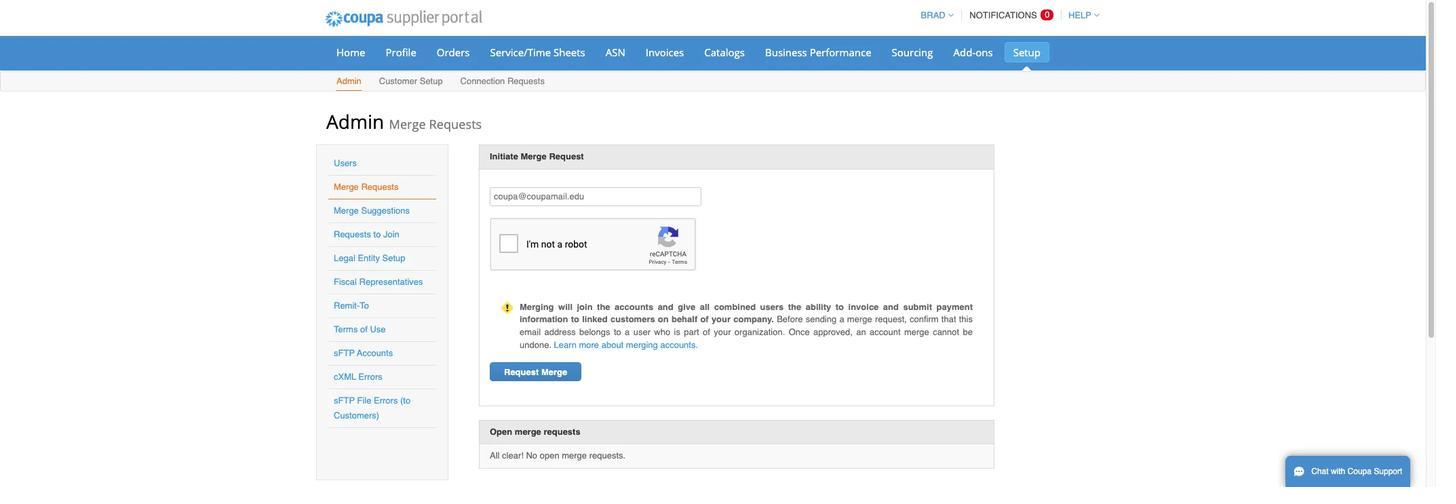 Task type: describe. For each thing, give the bounding box(es) containing it.
connection
[[461, 76, 505, 86]]

sourcing
[[892, 45, 934, 59]]

admin for admin
[[337, 76, 362, 86]]

sftp accounts
[[334, 348, 393, 358]]

cxml errors link
[[334, 372, 383, 382]]

0 vertical spatial errors
[[359, 372, 383, 382]]

use
[[370, 324, 386, 335]]

cxml errors
[[334, 372, 383, 382]]

to right "ability"
[[836, 302, 844, 312]]

on
[[658, 314, 669, 325]]

submit
[[904, 302, 933, 312]]

coupa
[[1348, 467, 1372, 476]]

chat with coupa support
[[1312, 467, 1403, 476]]

merge down merge requests in the left top of the page
[[334, 206, 359, 216]]

merge right open
[[562, 451, 587, 461]]

all
[[700, 302, 710, 312]]

is
[[674, 327, 681, 337]]

all
[[490, 451, 500, 461]]

merge for request
[[542, 367, 568, 377]]

accounts
[[615, 302, 654, 312]]

requests to join link
[[334, 229, 400, 240]]

entity
[[358, 253, 380, 263]]

users
[[334, 158, 357, 168]]

that
[[942, 314, 957, 325]]

to left join
[[374, 229, 381, 240]]

admin link
[[336, 73, 362, 91]]

service/time sheets link
[[482, 42, 594, 62]]

home
[[337, 45, 365, 59]]

legal
[[334, 253, 356, 263]]

merge suggestions
[[334, 206, 410, 216]]

confirm
[[910, 314, 939, 325]]

merge requests
[[334, 182, 399, 192]]

be
[[963, 327, 973, 337]]

of inside before sending a merge request, confirm that this email address belongs to a user who is part of your organization. once approved, an account merge cannot be undone.
[[703, 327, 711, 337]]

of left use on the bottom of page
[[360, 324, 368, 335]]

once
[[789, 327, 810, 337]]

admin merge requests
[[326, 109, 482, 134]]

customer
[[379, 76, 417, 86]]

account
[[870, 327, 901, 337]]

to inside before sending a merge request, confirm that this email address belongs to a user who is part of your organization. once approved, an account merge cannot be undone.
[[614, 327, 622, 337]]

organization.
[[735, 327, 785, 337]]

connection requests link
[[460, 73, 546, 91]]

(to
[[400, 396, 411, 406]]

2 the from the left
[[788, 302, 802, 312]]

sending
[[806, 314, 837, 325]]

requests up suggestions on the left
[[361, 182, 399, 192]]

merging
[[626, 340, 658, 350]]

part
[[684, 327, 700, 337]]

admin for admin merge requests
[[326, 109, 384, 134]]

accounts.
[[661, 340, 698, 350]]

learn more about merging accounts.
[[554, 340, 698, 350]]

remit-to
[[334, 301, 369, 311]]

request,
[[875, 314, 907, 325]]

2 and from the left
[[884, 302, 899, 312]]

add-ons link
[[945, 42, 1002, 62]]

coupa supplier portal image
[[316, 2, 491, 36]]

requests to join
[[334, 229, 400, 240]]

all clear! no open merge requests.
[[490, 451, 626, 461]]

connection requests
[[461, 76, 545, 86]]

to down join
[[571, 314, 580, 325]]

requests.
[[590, 451, 626, 461]]

terms of use
[[334, 324, 386, 335]]

combined
[[714, 302, 756, 312]]

with
[[1332, 467, 1346, 476]]

open
[[490, 427, 513, 437]]

customer setup
[[379, 76, 443, 86]]

join
[[383, 229, 400, 240]]

sftp for sftp accounts
[[334, 348, 355, 358]]

no
[[526, 451, 538, 461]]

company.
[[734, 314, 774, 325]]

invoices
[[646, 45, 684, 59]]

setup link
[[1005, 42, 1050, 62]]

your inside the merging will join the accounts and give all combined users the ability to invoice and submit payment information to linked customers on behalf of your company.
[[712, 314, 731, 325]]

merge for admin
[[389, 116, 426, 132]]

orders link
[[428, 42, 479, 62]]

payment
[[937, 302, 973, 312]]

navigation containing notifications 0
[[915, 2, 1100, 29]]

business performance link
[[757, 42, 881, 62]]

of inside the merging will join the accounts and give all combined users the ability to invoice and submit payment information to linked customers on behalf of your company.
[[701, 314, 709, 325]]

requests inside admin merge requests
[[429, 116, 482, 132]]

sftp for sftp file errors (to customers)
[[334, 396, 355, 406]]

sftp accounts link
[[334, 348, 393, 358]]

open
[[540, 451, 560, 461]]

accounts
[[357, 348, 393, 358]]

customer setup link
[[379, 73, 444, 91]]

customers)
[[334, 411, 380, 421]]

merging will join the accounts and give all combined users the ability to invoice and submit payment information to linked customers on behalf of your company.
[[520, 302, 973, 325]]

1 horizontal spatial setup
[[420, 76, 443, 86]]

1 horizontal spatial request
[[549, 151, 584, 162]]

will
[[559, 302, 573, 312]]

behalf
[[672, 314, 698, 325]]



Task type: vqa. For each thing, say whether or not it's contained in the screenshot.
Search text box
no



Task type: locate. For each thing, give the bounding box(es) containing it.
address
[[545, 327, 576, 337]]

information
[[520, 314, 568, 325]]

1 the from the left
[[597, 302, 611, 312]]

coupa@coupamail.edu text field
[[490, 187, 702, 206]]

join
[[577, 302, 593, 312]]

1 and from the left
[[658, 302, 674, 312]]

merge inside admin merge requests
[[389, 116, 426, 132]]

help link
[[1063, 10, 1100, 20]]

initiate merge request
[[490, 151, 584, 162]]

1 vertical spatial a
[[625, 327, 630, 337]]

sourcing link
[[883, 42, 942, 62]]

to
[[374, 229, 381, 240], [836, 302, 844, 312], [571, 314, 580, 325], [614, 327, 622, 337]]

merge inside request merge button
[[542, 367, 568, 377]]

0 vertical spatial sftp
[[334, 348, 355, 358]]

0 vertical spatial request
[[549, 151, 584, 162]]

and up request,
[[884, 302, 899, 312]]

chat
[[1312, 467, 1329, 476]]

requests down service/time
[[508, 76, 545, 86]]

requests down connection
[[429, 116, 482, 132]]

navigation
[[915, 2, 1100, 29]]

invoices link
[[637, 42, 693, 62]]

sftp up "customers)"
[[334, 396, 355, 406]]

requests up legal
[[334, 229, 371, 240]]

brad
[[921, 10, 946, 20]]

file
[[357, 396, 372, 406]]

a up approved,
[[840, 314, 845, 325]]

setup down notifications 0
[[1014, 45, 1041, 59]]

1 vertical spatial admin
[[326, 109, 384, 134]]

sftp
[[334, 348, 355, 358], [334, 396, 355, 406]]

users
[[761, 302, 784, 312]]

errors down the accounts
[[359, 372, 383, 382]]

a up "learn more about merging accounts." link
[[625, 327, 630, 337]]

help
[[1069, 10, 1092, 20]]

before
[[777, 314, 803, 325]]

learn more about merging accounts. link
[[554, 340, 698, 350]]

merge for initiate
[[521, 151, 547, 162]]

notifications
[[970, 10, 1038, 20]]

catalogs link
[[696, 42, 754, 62]]

home link
[[328, 42, 374, 62]]

sheets
[[554, 45, 586, 59]]

service/time sheets
[[490, 45, 586, 59]]

linked
[[582, 314, 608, 325]]

add-
[[954, 45, 976, 59]]

profile link
[[377, 42, 425, 62]]

admin down admin link
[[326, 109, 384, 134]]

asn link
[[597, 42, 634, 62]]

representatives
[[359, 277, 423, 287]]

an
[[857, 327, 867, 337]]

0 horizontal spatial the
[[597, 302, 611, 312]]

fiscal representatives
[[334, 277, 423, 287]]

add-ons
[[954, 45, 993, 59]]

open merge requests
[[490, 427, 581, 437]]

initiate
[[490, 151, 518, 162]]

suggestions
[[361, 206, 410, 216]]

request up coupa@coupamail.edu text field
[[549, 151, 584, 162]]

merge
[[389, 116, 426, 132], [521, 151, 547, 162], [334, 182, 359, 192], [334, 206, 359, 216], [542, 367, 568, 377]]

request down undone.
[[504, 367, 539, 377]]

0 horizontal spatial request
[[504, 367, 539, 377]]

request merge button
[[490, 362, 582, 381]]

admin down home
[[337, 76, 362, 86]]

to up about
[[614, 327, 622, 337]]

0 vertical spatial a
[[840, 314, 845, 325]]

1 horizontal spatial and
[[884, 302, 899, 312]]

merge down confirm
[[905, 327, 930, 337]]

this
[[960, 314, 973, 325]]

0 horizontal spatial and
[[658, 302, 674, 312]]

2 horizontal spatial setup
[[1014, 45, 1041, 59]]

performance
[[810, 45, 872, 59]]

1 vertical spatial request
[[504, 367, 539, 377]]

belongs
[[580, 327, 611, 337]]

give
[[678, 302, 696, 312]]

sftp file errors (to customers)
[[334, 396, 411, 421]]

0 horizontal spatial a
[[625, 327, 630, 337]]

and up "on" at the left bottom of the page
[[658, 302, 674, 312]]

admin
[[337, 76, 362, 86], [326, 109, 384, 134]]

before sending a merge request, confirm that this email address belongs to a user who is part of your organization. once approved, an account merge cannot be undone.
[[520, 314, 973, 350]]

email
[[520, 327, 541, 337]]

0 vertical spatial setup
[[1014, 45, 1041, 59]]

merge down 'users' link
[[334, 182, 359, 192]]

the up linked
[[597, 302, 611, 312]]

who
[[654, 327, 671, 337]]

business
[[766, 45, 808, 59]]

setup right customer
[[420, 76, 443, 86]]

1 vertical spatial setup
[[420, 76, 443, 86]]

sftp up cxml
[[334, 348, 355, 358]]

0 horizontal spatial setup
[[382, 253, 406, 263]]

of right part at left
[[703, 327, 711, 337]]

1 vertical spatial sftp
[[334, 396, 355, 406]]

support
[[1375, 467, 1403, 476]]

the up before
[[788, 302, 802, 312]]

merge right initiate
[[521, 151, 547, 162]]

fiscal representatives link
[[334, 277, 423, 287]]

ons
[[976, 45, 993, 59]]

fiscal
[[334, 277, 357, 287]]

merge up no
[[515, 427, 542, 437]]

of
[[701, 314, 709, 325], [360, 324, 368, 335], [703, 327, 711, 337]]

merge down learn
[[542, 367, 568, 377]]

1 sftp from the top
[[334, 348, 355, 358]]

merge down customer setup link
[[389, 116, 426, 132]]

merge up an
[[848, 314, 873, 325]]

1 horizontal spatial a
[[840, 314, 845, 325]]

brad link
[[915, 10, 954, 20]]

0 vertical spatial admin
[[337, 76, 362, 86]]

legal entity setup link
[[334, 253, 406, 263]]

ability
[[806, 302, 832, 312]]

catalogs
[[705, 45, 745, 59]]

requests
[[544, 427, 581, 437]]

remit-to link
[[334, 301, 369, 311]]

request inside button
[[504, 367, 539, 377]]

terms of use link
[[334, 324, 386, 335]]

asn
[[606, 45, 626, 59]]

chat with coupa support button
[[1286, 456, 1411, 487]]

errors
[[359, 372, 383, 382], [374, 396, 398, 406]]

errors left (to
[[374, 396, 398, 406]]

your
[[712, 314, 731, 325], [714, 327, 731, 337]]

undone.
[[520, 340, 552, 350]]

request merge
[[504, 367, 568, 377]]

user
[[634, 327, 651, 337]]

your inside before sending a merge request, confirm that this email address belongs to a user who is part of your organization. once approved, an account merge cannot be undone.
[[714, 327, 731, 337]]

of down all
[[701, 314, 709, 325]]

1 vertical spatial errors
[[374, 396, 398, 406]]

2 sftp from the top
[[334, 396, 355, 406]]

sftp inside the sftp file errors (to customers)
[[334, 396, 355, 406]]

1 horizontal spatial the
[[788, 302, 802, 312]]

errors inside the sftp file errors (to customers)
[[374, 396, 398, 406]]

remit-
[[334, 301, 360, 311]]

0 vertical spatial your
[[712, 314, 731, 325]]

2 vertical spatial setup
[[382, 253, 406, 263]]

setup down join
[[382, 253, 406, 263]]

learn
[[554, 340, 577, 350]]

1 vertical spatial your
[[714, 327, 731, 337]]

requests
[[508, 76, 545, 86], [429, 116, 482, 132], [361, 182, 399, 192], [334, 229, 371, 240]]

orders
[[437, 45, 470, 59]]



